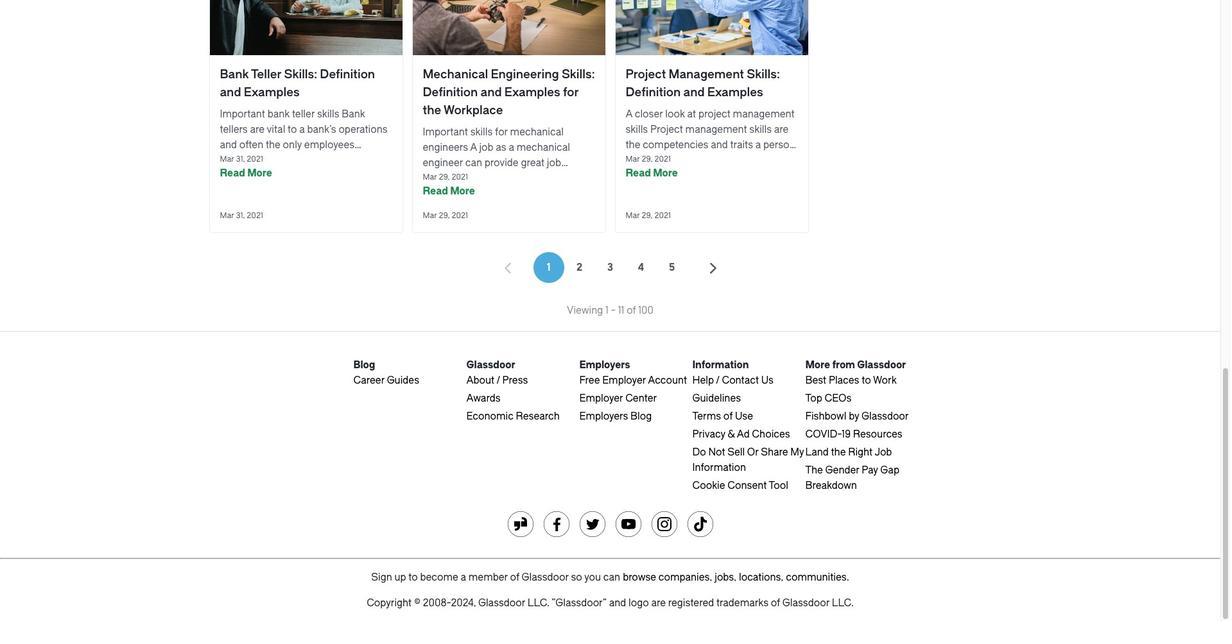 Task type: locate. For each thing, give the bounding box(es) containing it.
2 / from the left
[[716, 375, 719, 386]]

look
[[665, 108, 685, 120]]

definition inside mechanical engineering skills: definition and examples for the workplace
[[423, 85, 478, 100]]

examples for engineering
[[504, 85, 560, 100]]

0 horizontal spatial bank
[[220, 67, 249, 82]]

more down satisfaction,
[[450, 186, 475, 197]]

1 31, from the top
[[236, 155, 245, 164]]

blog down center
[[630, 411, 652, 422]]

are up person
[[774, 124, 789, 135]]

guides
[[387, 375, 419, 386]]

0 vertical spatial important
[[220, 108, 265, 120]]

gap
[[880, 465, 899, 476]]

0 horizontal spatial can
[[465, 157, 482, 169]]

2021 up 'lucrative'
[[452, 173, 468, 182]]

0 vertical spatial a
[[626, 108, 632, 120]]

read for project management skills: definition and examples
[[626, 168, 651, 179]]

more down customers on the left
[[247, 168, 272, 179]]

1 horizontal spatial mar 29, 2021 read more
[[626, 155, 678, 179]]

1 horizontal spatial blog
[[630, 411, 652, 422]]

are
[[250, 124, 265, 135], [774, 124, 789, 135], [651, 598, 666, 609]]

to up project...
[[693, 155, 702, 166]]

0 horizontal spatial skills:
[[284, 67, 317, 82]]

information up help / contact us link
[[692, 360, 749, 371]]

job down provide
[[480, 173, 495, 184]]

2008-
[[423, 598, 451, 609]]

mar down coordinate a
[[626, 211, 640, 220]]

my
[[790, 447, 804, 458]]

top
[[805, 393, 822, 404]]

use
[[735, 411, 753, 422]]

important for bank teller skills: definition and examples
[[220, 108, 265, 120]]

glassdoor up 'resources'
[[862, 411, 909, 422]]

project inside the project management skills: definition and examples
[[626, 67, 666, 82]]

1 horizontal spatial mar 29, 2021
[[626, 211, 671, 220]]

2 horizontal spatial definition
[[626, 85, 681, 100]]

important inside important skills for mechanical engineers a job as a mechanical engineer can provide great job satisfaction, job security, and a steady and lucrative income....
[[423, 126, 468, 138]]

browse companies link
[[623, 572, 710, 584]]

0 vertical spatial mechanical
[[510, 126, 564, 138]]

skills: inside bank teller skills: definition and examples
[[284, 67, 317, 82]]

a inside 'a closer look at project management skills project management skills are the competencies and traits a person needs in order to effectively coordinate a project...'
[[755, 139, 761, 151]]

examples down teller
[[244, 85, 300, 100]]

the down vital at the left top of the page
[[266, 139, 280, 151]]

0 vertical spatial can
[[465, 157, 482, 169]]

0 horizontal spatial a
[[470, 142, 477, 153]]

1 horizontal spatial important
[[423, 126, 468, 138]]

31, for mar 31, 2021
[[236, 211, 245, 220]]

llc. left the '"glassdoor"'
[[528, 598, 549, 609]]

to inside important bank teller skills bank tellers are vital to a bank's operations and often the only employees customers have regular contact with. thus, they...
[[288, 124, 297, 135]]

1 left "2" link
[[547, 262, 550, 273]]

mar 29, 2021 read more for project management skills: definition and examples
[[626, 155, 678, 179]]

terms
[[692, 411, 721, 422]]

0 vertical spatial 1
[[547, 262, 550, 273]]

the up the gender
[[831, 447, 846, 458]]

31, for mar 31, 2021 read more
[[236, 155, 245, 164]]

so
[[571, 572, 582, 584]]

/ inside information help / contact us guidelines terms of use privacy & ad choices do not sell or share my information cookie consent tool
[[716, 375, 719, 386]]

viewing
[[567, 305, 603, 316]]

1 mar 29, 2021 from the left
[[423, 211, 468, 220]]

pay
[[862, 465, 878, 476]]

important bank teller skills bank tellers are vital to a bank's operations and often the only employees customers have regular contact with. thus, they...
[[220, 108, 389, 182]]

definition up closer
[[626, 85, 681, 100]]

1 vertical spatial employers
[[579, 411, 628, 422]]

2 31, from the top
[[236, 211, 245, 220]]

2 employers from the top
[[579, 411, 628, 422]]

29,
[[642, 155, 653, 164], [439, 173, 450, 182], [439, 211, 450, 220], [642, 211, 653, 220]]

llc.
[[528, 598, 549, 609], [832, 598, 854, 609]]

management
[[733, 108, 795, 120], [685, 124, 747, 135]]

information
[[692, 360, 749, 371], [692, 462, 746, 474]]

skills: for management
[[747, 67, 780, 82]]

0 horizontal spatial mar 29, 2021
[[423, 211, 468, 220]]

glassdoor up "about / press" link
[[466, 360, 515, 371]]

/
[[497, 375, 500, 386], [716, 375, 719, 386]]

1 vertical spatial project
[[650, 124, 683, 135]]

employers down employer center link
[[579, 411, 628, 422]]

can
[[465, 157, 482, 169], [603, 572, 620, 584]]

privacy
[[692, 429, 725, 440]]

project...
[[685, 170, 725, 182]]

glassdoor
[[466, 360, 515, 371], [857, 360, 906, 371], [862, 411, 909, 422], [522, 572, 569, 584], [478, 598, 525, 609], [782, 598, 829, 609]]

/ for help
[[716, 375, 719, 386]]

a left the as
[[470, 142, 477, 153]]

2021
[[247, 155, 263, 164], [654, 155, 671, 164], [452, 173, 468, 182], [247, 211, 263, 220], [452, 211, 468, 220], [654, 211, 671, 220]]

skills: inside the project management skills: definition and examples
[[747, 67, 780, 82]]

1 examples from the left
[[244, 85, 300, 100]]

important up tellers
[[220, 108, 265, 120]]

definition for mechanical engineering skills: definition and examples for the workplace
[[423, 85, 478, 100]]

1 vertical spatial 31,
[[236, 211, 245, 220]]

terms of use link
[[692, 411, 753, 422]]

0 horizontal spatial for
[[495, 126, 508, 138]]

important up the engineers
[[423, 126, 468, 138]]

mar 29, 2021 read more down engineer
[[423, 173, 475, 197]]

/ right help
[[716, 375, 719, 386]]

31, inside mar 31, 2021 read more
[[236, 155, 245, 164]]

management up person
[[733, 108, 795, 120]]

2 horizontal spatial examples
[[707, 85, 763, 100]]

read inside mar 31, 2021 read more
[[220, 168, 245, 179]]

a right the as
[[509, 142, 514, 153]]

consent
[[728, 480, 767, 492]]

examples up project
[[707, 85, 763, 100]]

definition up operations
[[320, 67, 375, 82]]

1 horizontal spatial /
[[716, 375, 719, 386]]

skills: right management
[[747, 67, 780, 82]]

communities.
[[786, 572, 849, 584]]

security,
[[497, 173, 535, 184]]

and up tellers
[[220, 85, 241, 100]]

and left logo
[[609, 598, 626, 609]]

31, down often
[[236, 155, 245, 164]]

definition inside bank teller skills: definition and examples
[[320, 67, 375, 82]]

the up needs
[[626, 139, 640, 151]]

1 horizontal spatial for
[[563, 85, 579, 100]]

job
[[479, 142, 493, 153], [547, 157, 561, 169], [480, 173, 495, 184]]

skills: right teller
[[284, 67, 317, 82]]

project management skills: definition and examples
[[626, 67, 780, 100]]

0 horizontal spatial are
[[250, 124, 265, 135]]

of
[[627, 305, 636, 316], [723, 411, 733, 422], [510, 572, 519, 584], [771, 598, 780, 609]]

at
[[687, 108, 696, 120]]

1 horizontal spatial skills:
[[562, 67, 595, 82]]

employers
[[579, 360, 630, 371], [579, 411, 628, 422]]

1 employers from the top
[[579, 360, 630, 371]]

read down customers on the left
[[220, 168, 245, 179]]

/ left press at left
[[497, 375, 500, 386]]

1 horizontal spatial llc.
[[832, 598, 854, 609]]

to left work
[[862, 375, 871, 386]]

2 skills: from the left
[[562, 67, 595, 82]]

1 vertical spatial blog
[[630, 411, 652, 422]]

mar 29, 2021 read more down competencies
[[626, 155, 678, 179]]

cookie
[[692, 480, 725, 492]]

more inside mar 31, 2021 read more
[[247, 168, 272, 179]]

2021 down they...
[[247, 211, 263, 220]]

read for bank teller skills: definition and examples
[[220, 168, 245, 179]]

llc. down communities. link on the right bottom of the page
[[832, 598, 854, 609]]

0 horizontal spatial important
[[220, 108, 265, 120]]

of right member
[[510, 572, 519, 584]]

mechanical engineering skills: definition and examples for the workplace
[[423, 67, 595, 117]]

to up only
[[288, 124, 297, 135]]

project up closer
[[626, 67, 666, 82]]

of right '11'
[[627, 305, 636, 316]]

a right become
[[461, 572, 466, 584]]

operations
[[339, 124, 388, 135]]

important for mechanical engineering skills: definition and examples for the workplace
[[423, 126, 468, 138]]

the up the engineers
[[423, 103, 441, 117]]

employees
[[304, 139, 354, 151]]

browse
[[623, 572, 656, 584]]

0 vertical spatial project
[[626, 67, 666, 82]]

1 vertical spatial information
[[692, 462, 746, 474]]

traits
[[730, 139, 753, 151]]

to inside 'a closer look at project management skills project management skills are the competencies and traits a person needs in order to effectively coordinate a project...'
[[693, 155, 702, 166]]

a down teller
[[299, 124, 305, 135]]

1 horizontal spatial read
[[423, 186, 448, 197]]

important inside important bank teller skills bank tellers are vital to a bank's operations and often the only employees customers have regular contact with. thus, they...
[[220, 108, 265, 120]]

help / contact us link
[[692, 375, 774, 386]]

about
[[466, 375, 494, 386]]

awards
[[466, 393, 500, 404]]

skills: inside mechanical engineering skills: definition and examples for the workplace
[[562, 67, 595, 82]]

0 horizontal spatial llc.
[[528, 598, 549, 609]]

share
[[761, 447, 788, 458]]

1 link
[[533, 252, 564, 283]]

definition down mechanical
[[423, 85, 478, 100]]

of down locations link
[[771, 598, 780, 609]]

0 vertical spatial for
[[563, 85, 579, 100]]

best
[[805, 375, 826, 386]]

with.
[[367, 155, 389, 166]]

bank inside bank teller skills: definition and examples
[[220, 67, 249, 82]]

the
[[423, 103, 441, 117], [266, 139, 280, 151], [626, 139, 640, 151], [831, 447, 846, 458]]

a left steady
[[557, 173, 562, 184]]

2 horizontal spatial read
[[626, 168, 651, 179]]

definition for project management skills: definition and examples
[[626, 85, 681, 100]]

1 horizontal spatial examples
[[504, 85, 560, 100]]

blog up career
[[353, 360, 375, 371]]

often
[[239, 139, 263, 151]]

can right you at the left bottom
[[603, 572, 620, 584]]

examples inside the project management skills: definition and examples
[[707, 85, 763, 100]]

skills:
[[284, 67, 317, 82], [562, 67, 595, 82], [747, 67, 780, 82]]

employer down 'free'
[[579, 393, 623, 404]]

are inside 'a closer look at project management skills project management skills are the competencies and traits a person needs in order to effectively coordinate a project...'
[[774, 124, 789, 135]]

definition inside the project management skills: definition and examples
[[626, 85, 681, 100]]

a inside important bank teller skills bank tellers are vital to a bank's operations and often the only employees customers have regular contact with. thus, they...
[[299, 124, 305, 135]]

2 examples from the left
[[504, 85, 560, 100]]

can inside important skills for mechanical engineers a job as a mechanical engineer can provide great job satisfaction, job security, and a steady and lucrative income....
[[465, 157, 482, 169]]

0 horizontal spatial read
[[220, 168, 245, 179]]

1 left -
[[605, 305, 609, 316]]

2024,
[[451, 598, 476, 609]]

0 vertical spatial blog
[[353, 360, 375, 371]]

1 vertical spatial important
[[423, 126, 468, 138]]

regular
[[296, 155, 327, 166]]

skills down workplace
[[470, 126, 493, 138]]

fishbowl
[[805, 411, 846, 422]]

examples down engineering
[[504, 85, 560, 100]]

skills up person
[[749, 124, 772, 135]]

skills inside important bank teller skills bank tellers are vital to a bank's operations and often the only employees customers have regular contact with. thus, they...
[[317, 108, 339, 120]]

0 horizontal spatial definition
[[320, 67, 375, 82]]

2021 down 'lucrative'
[[452, 211, 468, 220]]

1 horizontal spatial definition
[[423, 85, 478, 100]]

2 horizontal spatial are
[[774, 124, 789, 135]]

1 horizontal spatial can
[[603, 572, 620, 584]]

1 vertical spatial a
[[470, 142, 477, 153]]

2 information from the top
[[692, 462, 746, 474]]

mar 29, 2021 down 'lucrative'
[[423, 211, 468, 220]]

3 examples from the left
[[707, 85, 763, 100]]

and
[[220, 85, 241, 100], [481, 85, 502, 100], [683, 85, 705, 100], [220, 139, 237, 151], [711, 139, 728, 151], [537, 173, 554, 184], [423, 188, 440, 200], [609, 598, 626, 609]]

1 horizontal spatial 1
[[605, 305, 609, 316]]

and down tellers
[[220, 139, 237, 151]]

are right logo
[[651, 598, 666, 609]]

1 skills: from the left
[[284, 67, 317, 82]]

read down satisfaction,
[[423, 186, 448, 197]]

up
[[395, 572, 406, 584]]

examples inside mechanical engineering skills: definition and examples for the workplace
[[504, 85, 560, 100]]

covid-
[[805, 429, 842, 440]]

a left closer
[[626, 108, 632, 120]]

3 skills: from the left
[[747, 67, 780, 82]]

of left use
[[723, 411, 733, 422]]

mar 29, 2021 for project management skills: definition and examples
[[626, 211, 671, 220]]

and down management
[[683, 85, 705, 100]]

can left provide
[[465, 157, 482, 169]]

or
[[747, 447, 758, 458]]

1 vertical spatial 1
[[605, 305, 609, 316]]

locations link
[[739, 572, 781, 584]]

mar 29, 2021 down coordinate a
[[626, 211, 671, 220]]

do
[[692, 447, 706, 458]]

skills
[[317, 108, 339, 120], [626, 124, 648, 135], [749, 124, 772, 135], [470, 126, 493, 138]]

0 horizontal spatial /
[[497, 375, 500, 386]]

0 horizontal spatial 1
[[547, 262, 550, 273]]

examples for teller
[[244, 85, 300, 100]]

1 vertical spatial for
[[495, 126, 508, 138]]

mar
[[220, 155, 234, 164], [626, 155, 640, 164], [423, 173, 437, 182], [220, 211, 234, 220], [423, 211, 437, 220], [626, 211, 640, 220]]

of inside information help / contact us guidelines terms of use privacy & ad choices do not sell or share my information cookie consent tool
[[723, 411, 733, 422]]

and up workplace
[[481, 85, 502, 100]]

2 mar 29, 2021 from the left
[[626, 211, 671, 220]]

0 vertical spatial bank
[[220, 67, 249, 82]]

job right great at the left of the page
[[547, 157, 561, 169]]

2 link
[[564, 252, 595, 283]]

2021 down often
[[247, 155, 263, 164]]

information down "not"
[[692, 462, 746, 474]]

examples inside bank teller skills: definition and examples
[[244, 85, 300, 100]]

1 horizontal spatial bank
[[342, 108, 365, 120]]

0 vertical spatial information
[[692, 360, 749, 371]]

1 horizontal spatial a
[[626, 108, 632, 120]]

0 horizontal spatial mar 29, 2021 read more
[[423, 173, 475, 197]]

employers up 'free'
[[579, 360, 630, 371]]

0 vertical spatial employers
[[579, 360, 630, 371]]

land
[[805, 447, 829, 458]]

more up best
[[805, 360, 830, 371]]

more inside "more from glassdoor best places to work top ceos fishbowl by glassdoor covid-19 resources land the right job the gender pay gap breakdown"
[[805, 360, 830, 371]]

2 horizontal spatial skills:
[[747, 67, 780, 82]]

employer up employer center link
[[602, 375, 646, 386]]

privacy & ad choices link
[[692, 429, 790, 440]]

more down in
[[653, 168, 678, 179]]

a right traits
[[755, 139, 761, 151]]

1 / from the left
[[497, 375, 500, 386]]

the inside "more from glassdoor best places to work top ceos fishbowl by glassdoor covid-19 resources land the right job the gender pay gap breakdown"
[[831, 447, 846, 458]]

mar 29, 2021
[[423, 211, 468, 220], [626, 211, 671, 220]]

1 information from the top
[[692, 360, 749, 371]]

management down project
[[685, 124, 747, 135]]

mar up 'thus,'
[[220, 155, 234, 164]]

0 horizontal spatial examples
[[244, 85, 300, 100]]

1 vertical spatial management
[[685, 124, 747, 135]]

1 vertical spatial bank
[[342, 108, 365, 120]]

bank left teller
[[220, 67, 249, 82]]

project down look
[[650, 124, 683, 135]]

job left the as
[[479, 142, 493, 153]]

ad
[[737, 429, 750, 440]]

sign
[[371, 572, 392, 584]]

skills: right engineering
[[562, 67, 595, 82]]

cookie consent tool link
[[692, 480, 788, 492]]

/ inside glassdoor about / press awards economic research
[[497, 375, 500, 386]]

and up effectively
[[711, 139, 728, 151]]

and inside mechanical engineering skills: definition and examples for the workplace
[[481, 85, 502, 100]]

0 horizontal spatial blog
[[353, 360, 375, 371]]

31, down 'thus,'
[[236, 211, 245, 220]]

skills up bank's
[[317, 108, 339, 120]]

0 vertical spatial 31,
[[236, 155, 245, 164]]

you
[[584, 572, 601, 584]]

blog inside "employers free employer account employer center employers blog"
[[630, 411, 652, 422]]

breakdown
[[805, 480, 857, 492]]



Task type: vqa. For each thing, say whether or not it's contained in the screenshot.


Task type: describe. For each thing, give the bounding box(es) containing it.
jobs link
[[715, 572, 734, 584]]

press
[[502, 375, 528, 386]]

29, down engineer
[[439, 173, 450, 182]]

to inside "more from glassdoor best places to work top ceos fishbowl by glassdoor covid-19 resources land the right job the gender pay gap breakdown"
[[862, 375, 871, 386]]

research
[[516, 411, 560, 422]]

project
[[698, 108, 730, 120]]

skills: for teller
[[284, 67, 317, 82]]

glassdoor about / press awards economic research
[[466, 360, 560, 422]]

5 link
[[656, 252, 687, 283]]

4
[[638, 262, 644, 273]]

the inside important bank teller skills bank tellers are vital to a bank's operations and often the only employees customers have regular contact with. thus, they...
[[266, 139, 280, 151]]

&
[[728, 429, 735, 440]]

as
[[496, 142, 506, 153]]

29, down 'lucrative'
[[439, 211, 450, 220]]

next icon image
[[705, 261, 721, 276]]

engineering
[[491, 67, 559, 82]]

-
[[611, 305, 616, 316]]

teller
[[251, 67, 281, 82]]

more for bank teller skills: definition and examples
[[247, 168, 272, 179]]

are inside important bank teller skills bank tellers are vital to a bank's operations and often the only employees customers have regular contact with. thus, they...
[[250, 124, 265, 135]]

effectively
[[705, 155, 752, 166]]

glassdoor inside glassdoor about / press awards economic research
[[466, 360, 515, 371]]

resources
[[853, 429, 902, 440]]

and inside the project management skills: definition and examples
[[683, 85, 705, 100]]

the inside 'a closer look at project management skills project management skills are the competencies and traits a person needs in order to effectively coordinate a project...'
[[626, 139, 640, 151]]

economic
[[466, 411, 514, 422]]

engineers
[[423, 142, 468, 153]]

thus,
[[220, 170, 245, 182]]

4 link
[[626, 252, 656, 283]]

1 llc. from the left
[[528, 598, 549, 609]]

29, down coordinate a
[[642, 211, 653, 220]]

and inside important bank teller skills bank tellers are vital to a bank's operations and often the only employees customers have regular contact with. thus, they...
[[220, 139, 237, 151]]

prev icon image
[[500, 261, 515, 276]]

2 vertical spatial job
[[480, 173, 495, 184]]

land the right job link
[[805, 447, 892, 458]]

mar 31, 2021
[[220, 211, 263, 220]]

career
[[353, 375, 385, 386]]

tellers
[[220, 124, 248, 135]]

not
[[708, 447, 725, 458]]

blog career guides
[[353, 360, 419, 386]]

person
[[763, 139, 795, 151]]

the inside mechanical engineering skills: definition and examples for the workplace
[[423, 103, 441, 117]]

19
[[842, 429, 851, 440]]

29, left in
[[642, 155, 653, 164]]

glassdoor up work
[[857, 360, 906, 371]]

competencies
[[643, 139, 708, 151]]

the gender pay gap breakdown link
[[805, 465, 899, 492]]

trademarks
[[716, 598, 768, 609]]

ceos
[[825, 393, 851, 404]]

0 vertical spatial employer
[[602, 375, 646, 386]]

11
[[618, 305, 624, 316]]

©
[[414, 598, 421, 609]]

mar down 'thus,'
[[220, 211, 234, 220]]

and down great at the left of the page
[[537, 173, 554, 184]]

mar 29, 2021 for mechanical engineering skills: definition and examples for the workplace
[[423, 211, 468, 220]]

economic research link
[[466, 411, 560, 422]]

jobs
[[715, 572, 734, 584]]

management
[[669, 67, 744, 82]]

skills inside important skills for mechanical engineers a job as a mechanical engineer can provide great job satisfaction, job security, and a steady and lucrative income....
[[470, 126, 493, 138]]

read for mechanical engineering skills: definition and examples for the workplace
[[423, 186, 448, 197]]

career guides link
[[353, 375, 419, 386]]

top ceos link
[[805, 393, 851, 404]]

mar down engineer
[[423, 173, 437, 182]]

/ for about
[[497, 375, 500, 386]]

satisfaction,
[[423, 173, 478, 184]]

have
[[271, 155, 293, 166]]

become
[[420, 572, 458, 584]]

1 horizontal spatial are
[[651, 598, 666, 609]]

100
[[638, 305, 653, 316]]

and inside 'a closer look at project management skills project management skills are the competencies and traits a person needs in order to effectively coordinate a project...'
[[711, 139, 728, 151]]

2021 down coordinate a
[[654, 211, 671, 220]]

glassdoor left so
[[522, 572, 569, 584]]

more for mechanical engineering skills: definition and examples for the workplace
[[450, 186, 475, 197]]

project inside 'a closer look at project management skills project management skills are the competencies and traits a person needs in order to effectively coordinate a project...'
[[650, 124, 683, 135]]

a inside 'a closer look at project management skills project management skills are the competencies and traits a person needs in order to effectively coordinate a project...'
[[626, 108, 632, 120]]

glassdoor down member
[[478, 598, 525, 609]]

in
[[656, 155, 664, 166]]

guidelines link
[[692, 393, 741, 404]]

mar 31, 2021 read more
[[220, 155, 272, 179]]

for inside mechanical engineering skills: definition and examples for the workplace
[[563, 85, 579, 100]]

locations
[[739, 572, 781, 584]]

lucrative
[[442, 188, 481, 200]]

free employer account link
[[579, 375, 687, 386]]

2021 up coordinate a
[[654, 155, 671, 164]]

mar inside mar 31, 2021 read more
[[220, 155, 234, 164]]

mechanical
[[423, 67, 488, 82]]

mar down satisfaction,
[[423, 211, 437, 220]]

center
[[625, 393, 657, 404]]

more for project management skills: definition and examples
[[653, 168, 678, 179]]

0 vertical spatial job
[[479, 142, 493, 153]]

5
[[669, 262, 675, 273]]

1 vertical spatial employer
[[579, 393, 623, 404]]

skills down closer
[[626, 124, 648, 135]]

1 vertical spatial can
[[603, 572, 620, 584]]

2
[[576, 262, 582, 273]]

right
[[848, 447, 873, 458]]

copyright © 2008-2024, glassdoor llc. "glassdoor" and logo are registered trademarks of glassdoor llc.
[[367, 598, 854, 609]]

customers
[[220, 155, 269, 166]]

examples for management
[[707, 85, 763, 100]]

contact
[[330, 155, 365, 166]]

companies
[[659, 572, 710, 584]]

from
[[832, 360, 855, 371]]

tool
[[769, 480, 788, 492]]

order
[[666, 155, 691, 166]]

3 link
[[595, 252, 626, 283]]

the
[[805, 465, 823, 476]]

account
[[648, 375, 687, 386]]

bank teller skills: definition and examples
[[220, 67, 375, 100]]

copyright
[[367, 598, 412, 609]]

to right up
[[409, 572, 418, 584]]

blog inside blog career guides
[[353, 360, 375, 371]]

provide
[[485, 157, 519, 169]]

glassdoor down "communities."
[[782, 598, 829, 609]]

income....
[[483, 188, 528, 200]]

employer center link
[[579, 393, 657, 404]]

about / press link
[[466, 375, 528, 386]]

1 vertical spatial mechanical
[[517, 142, 570, 153]]

2 llc. from the left
[[832, 598, 854, 609]]

gender
[[825, 465, 859, 476]]

closer
[[635, 108, 663, 120]]

and inside bank teller skills: definition and examples
[[220, 85, 241, 100]]

bank inside important bank teller skills bank tellers are vital to a bank's operations and often the only employees customers have regular contact with. thus, they...
[[342, 108, 365, 120]]

help
[[692, 375, 714, 386]]

mar up coordinate a
[[626, 155, 640, 164]]

important skills for mechanical engineers a job as a mechanical engineer can provide great job satisfaction, job security, and a steady and lucrative income....
[[423, 126, 594, 200]]

employers free employer account employer center employers blog
[[579, 360, 687, 422]]

2021 inside mar 31, 2021 read more
[[247, 155, 263, 164]]

they...
[[247, 170, 274, 182]]

viewing 1 - 11 of 100
[[567, 305, 653, 316]]

contact
[[722, 375, 759, 386]]

employers blog link
[[579, 411, 652, 422]]

definition for bank teller skills: definition and examples
[[320, 67, 375, 82]]

0 vertical spatial management
[[733, 108, 795, 120]]

1 vertical spatial job
[[547, 157, 561, 169]]

for inside important skills for mechanical engineers a job as a mechanical engineer can provide great job satisfaction, job security, and a steady and lucrative income....
[[495, 126, 508, 138]]

covid-19 resources link
[[805, 429, 902, 440]]

great
[[521, 157, 544, 169]]

mar 29, 2021 read more for mechanical engineering skills: definition and examples for the workplace
[[423, 173, 475, 197]]

and down satisfaction,
[[423, 188, 440, 200]]

a inside important skills for mechanical engineers a job as a mechanical engineer can provide great job satisfaction, job security, and a steady and lucrative income....
[[470, 142, 477, 153]]

skills: for engineering
[[562, 67, 595, 82]]



